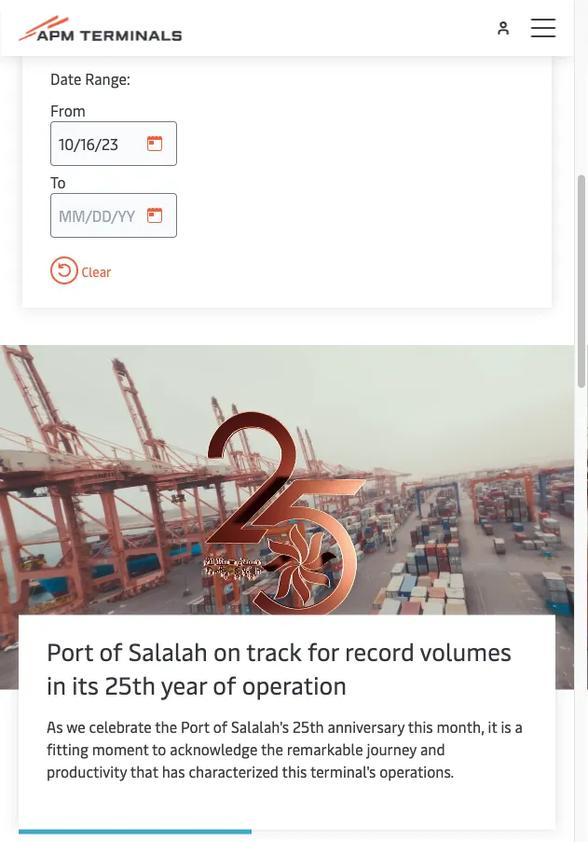 Task type: vqa. For each thing, say whether or not it's contained in the screenshot.
the rightmost "port"
yes



Task type: locate. For each thing, give the bounding box(es) containing it.
terminal's
[[311, 762, 376, 782]]

track
[[247, 634, 302, 667]]

has
[[162, 762, 185, 782]]

acknowledge
[[170, 739, 258, 759]]

the down salalah's
[[261, 739, 283, 759]]

the
[[155, 717, 177, 737], [261, 739, 283, 759]]

port of salalah 25 anniversary image
[[0, 345, 575, 690]]

25th up celebrate
[[105, 668, 156, 701]]

1 vertical spatial of
[[213, 668, 236, 701]]

fitting
[[47, 739, 88, 759]]

0 horizontal spatial 25th
[[105, 668, 156, 701]]

celebrate
[[89, 717, 152, 737]]

1 vertical spatial port
[[181, 717, 210, 737]]

25th up remarkable
[[293, 717, 324, 737]]

range:
[[85, 68, 130, 88]]

1 vertical spatial this
[[282, 762, 307, 782]]

0 horizontal spatial the
[[155, 717, 177, 737]]

port of salalah on track for record volumes in its 25th year of operation
[[47, 634, 512, 701]]

1 horizontal spatial 25th
[[293, 717, 324, 737]]

port
[[47, 634, 93, 667], [181, 717, 210, 737]]

of
[[99, 634, 123, 667], [213, 668, 236, 701], [213, 717, 228, 737]]

volumes
[[420, 634, 512, 667]]

from
[[50, 100, 86, 120]]

anniversary
[[328, 717, 405, 737]]

on
[[214, 634, 241, 667]]

productivity
[[47, 762, 127, 782]]

From text field
[[50, 121, 177, 166]]

1 horizontal spatial the
[[261, 739, 283, 759]]

of down on
[[213, 668, 236, 701]]

of left salalah
[[99, 634, 123, 667]]

0 vertical spatial this
[[408, 717, 433, 737]]

of up acknowledge
[[213, 717, 228, 737]]

0 horizontal spatial port
[[47, 634, 93, 667]]

0 vertical spatial 25th
[[105, 668, 156, 701]]

1 horizontal spatial this
[[408, 717, 433, 737]]

1 vertical spatial 25th
[[293, 717, 324, 737]]

To text field
[[50, 193, 177, 238]]

25th
[[105, 668, 156, 701], [293, 717, 324, 737]]

clear button
[[50, 256, 112, 284]]

1 vertical spatial the
[[261, 739, 283, 759]]

date range:
[[50, 68, 130, 88]]

clear
[[78, 263, 112, 280]]

this up and in the right of the page
[[408, 717, 433, 737]]

port up acknowledge
[[181, 717, 210, 737]]

1 horizontal spatial port
[[181, 717, 210, 737]]

to
[[152, 739, 166, 759]]

the up to
[[155, 717, 177, 737]]

this down remarkable
[[282, 762, 307, 782]]

this
[[408, 717, 433, 737], [282, 762, 307, 782]]

port up 'in'
[[47, 634, 93, 667]]

to
[[50, 172, 66, 192]]

0 horizontal spatial this
[[282, 762, 307, 782]]

a
[[515, 717, 523, 737]]

as we celebrate the port of salalah's 25th anniversary this month, it is a fitting moment to acknowledge the remarkable journey and productivity that has characterized this terminal's operations.
[[47, 717, 523, 782]]

its
[[72, 668, 99, 701]]

0 vertical spatial port
[[47, 634, 93, 667]]

as
[[47, 717, 63, 737]]

2 vertical spatial of
[[213, 717, 228, 737]]



Task type: describe. For each thing, give the bounding box(es) containing it.
port inside port of salalah on track for record volumes in its 25th year of operation
[[47, 634, 93, 667]]

port inside as we celebrate the port of salalah's 25th anniversary this month, it is a fitting moment to acknowledge the remarkable journey and productivity that has characterized this terminal's operations.
[[181, 717, 210, 737]]

that
[[130, 762, 158, 782]]

remarkable
[[287, 739, 363, 759]]

operation
[[242, 668, 347, 701]]

it
[[488, 717, 498, 737]]

record
[[345, 634, 415, 667]]

port of salalah on track for record volumes in its 25th year of operation link
[[47, 634, 528, 701]]

journey
[[367, 739, 417, 759]]

0 vertical spatial of
[[99, 634, 123, 667]]

operations.
[[380, 762, 454, 782]]

year
[[161, 668, 207, 701]]

in
[[47, 668, 66, 701]]

moment
[[92, 739, 149, 759]]

month,
[[437, 717, 485, 737]]

date
[[50, 68, 82, 88]]

is
[[501, 717, 512, 737]]

of inside as we celebrate the port of salalah's 25th anniversary this month, it is a fitting moment to acknowledge the remarkable journey and productivity that has characterized this terminal's operations.
[[213, 717, 228, 737]]

characterized
[[189, 762, 279, 782]]

for
[[308, 634, 339, 667]]

and
[[421, 739, 445, 759]]

we
[[66, 717, 86, 737]]

salalah
[[128, 634, 208, 667]]

0 vertical spatial the
[[155, 717, 177, 737]]

25th inside as we celebrate the port of salalah's 25th anniversary this month, it is a fitting moment to acknowledge the remarkable journey and productivity that has characterized this terminal's operations.
[[293, 717, 324, 737]]

25th inside port of salalah on track for record volumes in its 25th year of operation
[[105, 668, 156, 701]]

salalah's
[[231, 717, 289, 737]]



